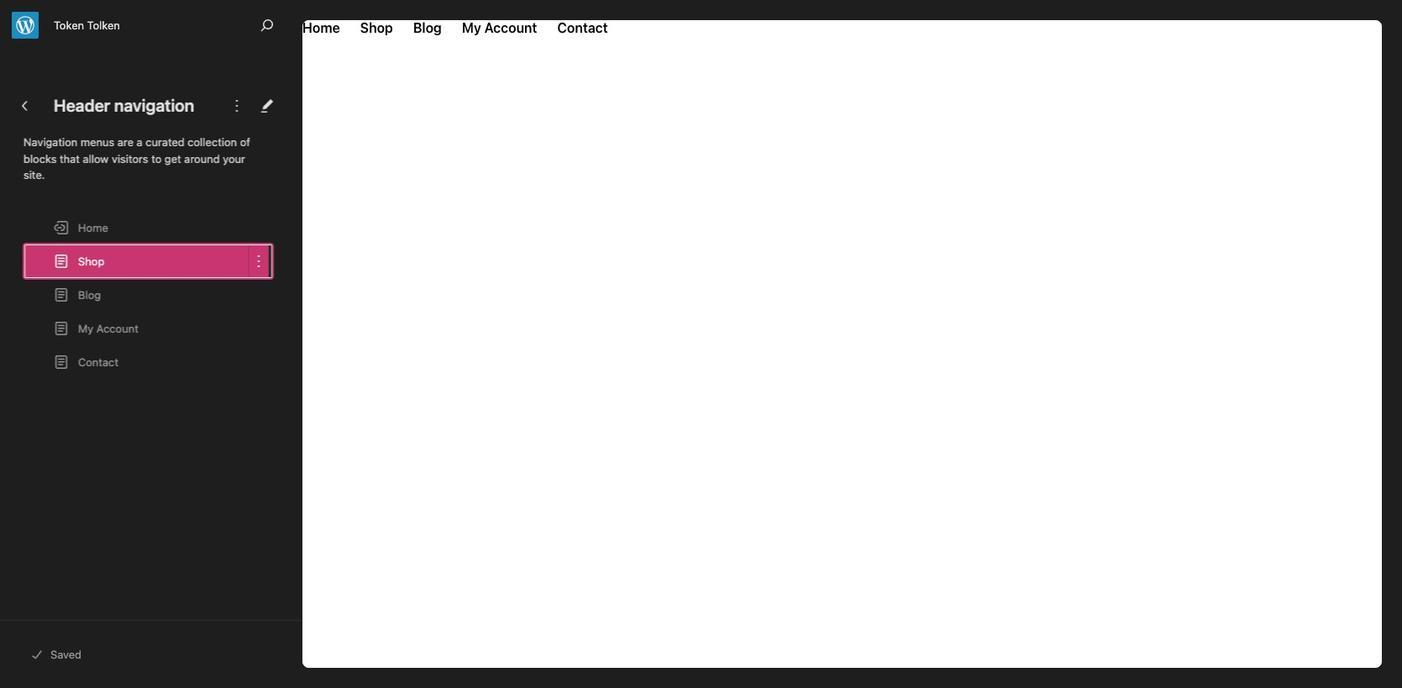 Task type: describe. For each thing, give the bounding box(es) containing it.
back image
[[15, 96, 35, 116]]

menus
[[81, 135, 115, 149]]

tolken
[[87, 18, 120, 32]]

navigation menus are a curated collection of blocks that allow visitors to get around your site.
[[24, 135, 250, 182]]

token tolken
[[54, 18, 120, 32]]

header navigation
[[54, 96, 194, 115]]

a
[[137, 135, 143, 149]]

of
[[240, 135, 250, 149]]

home link
[[24, 211, 248, 244]]

saved button
[[20, 638, 282, 672]]

to
[[151, 152, 162, 165]]

that
[[60, 152, 80, 165]]

home
[[78, 221, 108, 234]]

actions image
[[227, 96, 247, 116]]

saved
[[50, 648, 82, 662]]

blog link
[[24, 278, 248, 311]]

options for page link image
[[249, 251, 269, 271]]

my account
[[78, 321, 139, 335]]

collection
[[188, 135, 237, 149]]

shop
[[78, 254, 104, 268]]

blog row
[[24, 278, 269, 311]]

blog
[[78, 288, 101, 301]]

cell for home
[[249, 211, 269, 244]]

account
[[97, 321, 139, 335]]



Task type: locate. For each thing, give the bounding box(es) containing it.
shop row
[[24, 244, 269, 278]]

are
[[118, 135, 134, 149]]

get
[[165, 152, 181, 165]]

home row
[[24, 211, 269, 244]]

allow
[[83, 152, 109, 165]]

visitors
[[112, 152, 148, 165]]

0 vertical spatial cell
[[249, 211, 269, 244]]

around
[[184, 152, 220, 165]]

contact
[[78, 355, 119, 369]]

shop link
[[24, 244, 248, 278]]

my
[[78, 321, 94, 335]]

open command palette image
[[257, 15, 277, 35]]

edit image
[[257, 96, 277, 116]]

my account link
[[24, 311, 248, 345]]

2 cell from the top
[[249, 278, 269, 311]]

cell for blog
[[249, 278, 269, 311]]

site.
[[24, 168, 45, 182]]

1 vertical spatial cell
[[249, 278, 269, 311]]

blocks
[[24, 152, 57, 165]]

navigation
[[24, 135, 78, 149]]

cell up options for page link icon
[[249, 211, 269, 244]]

cell
[[249, 211, 269, 244], [249, 278, 269, 311]]

contact link
[[24, 345, 248, 379]]

curated
[[146, 135, 185, 149]]

cell down options for page link icon
[[249, 278, 269, 311]]

token
[[54, 18, 84, 32]]

1 cell from the top
[[249, 211, 269, 244]]

site icon image
[[12, 11, 39, 38]]

header
[[54, 96, 110, 115]]

your
[[223, 152, 245, 165]]

navigation
[[114, 96, 194, 115]]



Task type: vqa. For each thing, say whether or not it's contained in the screenshot.
Token
yes



